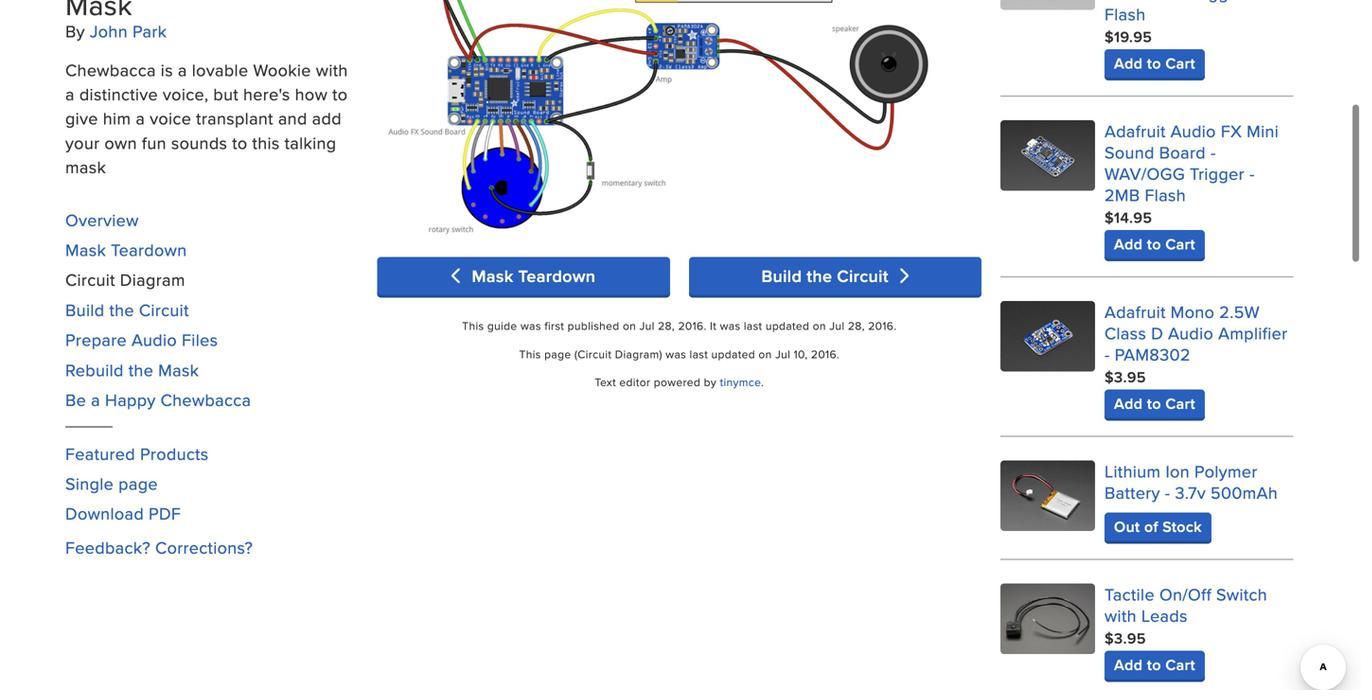 Task type: describe. For each thing, give the bounding box(es) containing it.
overview
[[65, 208, 139, 232]]

build inside 'link'
[[762, 264, 802, 288]]

tactile on/off switch with leads link
[[1105, 582, 1268, 628]]

2 horizontal spatial 2016.
[[869, 318, 897, 334]]

single
[[65, 472, 114, 496]]

and
[[278, 106, 307, 130]]

chewbacca inside chewbacca is a lovable wookie with a distinctive voice, but here's how to give him a voice transplant and add your own fun sounds to this talking mask
[[65, 58, 156, 82]]

cart inside tactile on/off switch with leads $3.95 add to cart
[[1166, 654, 1196, 676]]

2mb
[[1105, 183, 1141, 207]]

polymer
[[1195, 459, 1258, 483]]

sound
[[1105, 140, 1155, 164]]

1 horizontal spatial last
[[744, 318, 763, 334]]

- inside 'adafruit mono 2.5w class d audio amplifier - pam8302 $3.95 add to cart'
[[1105, 342, 1111, 366]]

mask
[[65, 155, 106, 179]]

with inside tactile on/off switch with leads $3.95 add to cart
[[1105, 604, 1137, 628]]

0 horizontal spatial updated
[[712, 346, 756, 362]]

guide resources element
[[65, 432, 358, 535]]

this for this page (circuit diagram) was last updated on jul 10, 2016.
[[519, 346, 541, 362]]

download
[[65, 502, 144, 526]]

feedback? corrections?
[[65, 535, 253, 560]]

to inside 'adafruit mono 2.5w class d audio amplifier - pam8302 $3.95 add to cart'
[[1148, 392, 1162, 415]]

guide information element
[[65, 0, 358, 179]]

0 horizontal spatial on
[[623, 318, 637, 334]]

john
[[90, 19, 128, 43]]

page inside featured products single page download pdf
[[119, 472, 158, 496]]

talking
[[285, 131, 337, 155]]

this
[[252, 131, 280, 155]]

files
[[182, 328, 218, 352]]

2 28, from the left
[[848, 318, 865, 334]]

amplifier
[[1219, 321, 1288, 345]]

to inside tactile on/off switch with leads $3.95 add to cart
[[1148, 654, 1162, 676]]

voice,
[[163, 82, 209, 106]]

text
[[595, 374, 616, 390]]

overview link
[[65, 208, 139, 232]]

1 horizontal spatial jul
[[776, 346, 791, 362]]

text editor powered by tinymce .
[[595, 374, 764, 390]]

powered
[[654, 374, 701, 390]]

first
[[545, 318, 565, 334]]

0 vertical spatial the
[[807, 264, 833, 288]]

3.7v
[[1176, 480, 1207, 505]]

to up add
[[333, 82, 348, 106]]

adafruit for sound
[[1105, 119, 1167, 143]]

circuit diagram link
[[65, 268, 185, 292]]

guide tagline element
[[65, 58, 358, 179]]

how
[[295, 82, 328, 106]]

$3.95 inside 'adafruit mono 2.5w class d audio amplifier - pam8302 $3.95 add to cart'
[[1105, 366, 1147, 388]]

diagram)
[[615, 346, 663, 362]]

add inside tactile on/off switch with leads $3.95 add to cart
[[1115, 654, 1143, 676]]

adafruit for d
[[1105, 300, 1167, 324]]

tinymce
[[720, 374, 762, 390]]

angled shot of adafruit mono 2.5w class d audio amplifier. image
[[1001, 301, 1096, 372]]

single page link
[[65, 472, 158, 496]]

0 horizontal spatial jul
[[640, 318, 655, 334]]

by
[[704, 374, 717, 390]]

lithium ion polymer battery - 3.7v 500mah
[[1105, 459, 1279, 505]]

but
[[213, 82, 239, 106]]

pam8302
[[1115, 342, 1191, 366]]

add to cart link for audio
[[1105, 230, 1205, 258]]

your
[[65, 131, 100, 155]]

prepare
[[65, 328, 127, 352]]

guide
[[488, 318, 518, 334]]

fx
[[1221, 119, 1243, 143]]

0 horizontal spatial was
[[521, 318, 541, 334]]

$19.95 add to cart
[[1105, 25, 1196, 74]]

$14.95
[[1105, 206, 1153, 229]]

1 28, from the left
[[658, 318, 675, 334]]

by
[[65, 19, 85, 43]]

tinymce link
[[720, 374, 762, 390]]

add inside adafruit audio fx mini sound board - wav/ogg trigger - 2mb flash $14.95 add to cart
[[1115, 233, 1143, 255]]

teardown inside overview mask teardown circuit diagram build the circuit prepare audio files rebuild the mask be a happy chewbacca
[[111, 238, 187, 262]]

0 vertical spatial page
[[545, 346, 571, 362]]

2 horizontal spatial jul
[[830, 318, 845, 334]]

featured
[[65, 442, 135, 466]]

flash
[[1145, 183, 1187, 207]]

voice
[[150, 106, 191, 130]]

- inside lithium ion polymer battery - 3.7v 500mah
[[1166, 480, 1171, 505]]

audio inside adafruit audio fx mini sound board - wav/ogg trigger - 2mb flash $14.95 add to cart
[[1171, 119, 1217, 143]]

download pdf link
[[65, 502, 181, 526]]

0 horizontal spatial mask teardown link
[[65, 238, 187, 262]]

a right is
[[178, 58, 187, 82]]

distinctive
[[79, 82, 158, 106]]

featured products link
[[65, 442, 209, 466]]

battery
[[1105, 480, 1161, 505]]

ion
[[1166, 459, 1190, 483]]

build the circuit
[[762, 264, 894, 288]]

wookie
[[253, 58, 311, 82]]

out of stock
[[1115, 515, 1203, 538]]

adafruit audio fx mini sound board - wav/ogg trigger - 2mb flash $14.95 add to cart
[[1105, 119, 1280, 255]]

add
[[312, 106, 342, 130]]

add inside 'adafruit mono 2.5w class d audio amplifier - pam8302 $3.95 add to cart'
[[1115, 392, 1143, 415]]

1 vertical spatial last
[[690, 346, 708, 362]]

(circuit
[[575, 346, 612, 362]]

out of stock link
[[1105, 513, 1212, 541]]

audio inside overview mask teardown circuit diagram build the circuit prepare audio files rebuild the mask be a happy chewbacca
[[132, 328, 177, 352]]

1 vertical spatial the
[[109, 298, 134, 322]]

0 vertical spatial updated
[[766, 318, 810, 334]]

mono
[[1171, 300, 1215, 324]]

is
[[161, 58, 173, 82]]

by john park
[[65, 19, 167, 43]]

trigger
[[1190, 161, 1245, 185]]

add inside the $19.95 add to cart
[[1115, 52, 1143, 74]]

mini
[[1247, 119, 1280, 143]]



Task type: vqa. For each thing, say whether or not it's contained in the screenshot.
Circuit to the middle
yes



Task type: locate. For each thing, give the bounding box(es) containing it.
rebuild
[[65, 358, 124, 382]]

1 horizontal spatial build the circuit link
[[689, 257, 982, 295]]

500mah
[[1211, 480, 1279, 505]]

build the circuit link inside guide pages element
[[65, 298, 189, 322]]

0 horizontal spatial this
[[462, 318, 484, 334]]

2 horizontal spatial on
[[813, 318, 827, 334]]

be a happy chewbacca link
[[65, 388, 251, 412]]

1 horizontal spatial 28,
[[848, 318, 865, 334]]

to inside adafruit audio fx mini sound board - wav/ogg trigger - 2mb flash $14.95 add to cart
[[1148, 233, 1162, 255]]

the up 10, in the right bottom of the page
[[807, 264, 833, 288]]

1 horizontal spatial was
[[666, 346, 687, 362]]

1 horizontal spatial mask teardown link
[[377, 257, 670, 295]]

rebuild the mask link
[[65, 358, 199, 382]]

$3.95 inside tactile on/off switch with leads $3.95 add to cart
[[1105, 627, 1147, 649]]

chewbacca up distinctive
[[65, 58, 156, 82]]

1 horizontal spatial teardown
[[519, 264, 596, 288]]

on
[[623, 318, 637, 334], [813, 318, 827, 334], [759, 346, 772, 362]]

was up powered
[[666, 346, 687, 362]]

angled shot of a lithium ion polymer battery 3.7v 500mah with jst-ph connector. image
[[1001, 461, 1096, 531]]

a right be
[[91, 388, 100, 412]]

1 add from the top
[[1115, 52, 1143, 74]]

to down the $14.95
[[1148, 233, 1162, 255]]

0 vertical spatial this
[[462, 318, 484, 334]]

add down leads
[[1115, 654, 1143, 676]]

switch
[[1217, 582, 1268, 606]]

mask right chevron left image
[[472, 264, 514, 288]]

this left the (circuit
[[519, 346, 541, 362]]

circuit up prepare
[[65, 268, 115, 292]]

0 horizontal spatial build
[[65, 298, 105, 322]]

1 adafruit from the top
[[1105, 119, 1167, 143]]

2 adafruit from the top
[[1105, 300, 1167, 324]]

cart up board
[[1166, 52, 1196, 74]]

1 horizontal spatial chewbacca
[[161, 388, 251, 412]]

this guide was first published on jul 28, 2016. it was last updated on jul 28, 2016.
[[462, 318, 897, 334]]

1 horizontal spatial on
[[759, 346, 772, 362]]

to down leads
[[1148, 654, 1162, 676]]

2016.
[[678, 318, 707, 334], [869, 318, 897, 334], [812, 346, 840, 362]]

3 add to cart link from the top
[[1105, 390, 1205, 418]]

feedback?
[[65, 535, 151, 560]]

on down the build the circuit in the top right of the page
[[813, 318, 827, 334]]

this page (circuit diagram) was last updated on jul 10, 2016.
[[519, 346, 840, 362]]

overview mask teardown circuit diagram build the circuit prepare audio files rebuild the mask be a happy chewbacca
[[65, 208, 251, 412]]

0 vertical spatial last
[[744, 318, 763, 334]]

mask teardown link up circuit diagram link
[[65, 238, 187, 262]]

build the circuit link down circuit diagram link
[[65, 298, 189, 322]]

2 add to cart link from the top
[[1105, 230, 1205, 258]]

mask up be a happy chewbacca link
[[158, 358, 199, 382]]

products
[[140, 442, 209, 466]]

add to cart link
[[1105, 49, 1205, 77], [1105, 230, 1205, 258], [1105, 390, 1205, 418], [1105, 651, 1205, 679]]

28, up this page (circuit diagram) was last updated on jul 10, 2016.
[[658, 318, 675, 334]]

it
[[710, 318, 717, 334]]

a right him
[[136, 106, 145, 130]]

the down circuit diagram link
[[109, 298, 134, 322]]

- left pam8302
[[1105, 342, 1111, 366]]

add down pam8302
[[1115, 392, 1143, 415]]

adafruit audio fx mini sound board - wav/ogg trigger - 2mb flash link
[[1105, 119, 1280, 207]]

chewbacca is a lovable wookie with a distinctive voice, but here's how to give him a voice transplant and add your own fun sounds to this talking mask
[[65, 58, 348, 179]]

1 horizontal spatial circuit
[[139, 298, 189, 322]]

0 horizontal spatial circuit
[[65, 268, 115, 292]]

feedback? corrections? link
[[65, 535, 253, 560]]

- left 3.7v
[[1166, 480, 1171, 505]]

chewbacca
[[65, 58, 156, 82], [161, 388, 251, 412]]

0 horizontal spatial last
[[690, 346, 708, 362]]

$3.95
[[1105, 366, 1147, 388], [1105, 627, 1147, 649]]

audio inside 'adafruit mono 2.5w class d audio amplifier - pam8302 $3.95 add to cart'
[[1169, 321, 1214, 345]]

4 add to cart link from the top
[[1105, 651, 1205, 679]]

chewbacca inside overview mask teardown circuit diagram build the circuit prepare audio files rebuild the mask be a happy chewbacca
[[161, 388, 251, 412]]

updated up tinymce at the bottom of the page
[[712, 346, 756, 362]]

2 horizontal spatial was
[[720, 318, 741, 334]]

4 cart from the top
[[1166, 654, 1196, 676]]

0 horizontal spatial 28,
[[658, 318, 675, 334]]

1 horizontal spatial updated
[[766, 318, 810, 334]]

- right 'trigger'
[[1250, 161, 1255, 185]]

teardown up first
[[519, 264, 596, 288]]

lithium ion polymer battery - 3.7v 500mah link
[[1105, 459, 1279, 505]]

cart down pam8302
[[1166, 392, 1196, 415]]

0 horizontal spatial chewbacca
[[65, 58, 156, 82]]

the down prepare audio files link
[[129, 358, 154, 382]]

0 vertical spatial with
[[316, 58, 348, 82]]

- left fx
[[1211, 140, 1217, 164]]

28, down the build the circuit in the top right of the page
[[848, 318, 865, 334]]

build up prepare
[[65, 298, 105, 322]]

last right it
[[744, 318, 763, 334]]

with left leads
[[1105, 604, 1137, 628]]

a inside overview mask teardown circuit diagram build the circuit prepare audio files rebuild the mask be a happy chewbacca
[[91, 388, 100, 412]]

3 cart from the top
[[1166, 392, 1196, 415]]

corrections?
[[155, 535, 253, 560]]

0 vertical spatial teardown
[[111, 238, 187, 262]]

jul
[[640, 318, 655, 334], [830, 318, 845, 334], [776, 346, 791, 362]]

add to cart link for mono
[[1105, 390, 1205, 418]]

lithium
[[1105, 459, 1161, 483]]

0 horizontal spatial 2016.
[[678, 318, 707, 334]]

add to cart link down $19.95
[[1105, 49, 1205, 77]]

jul down the build the circuit in the top right of the page
[[830, 318, 845, 334]]

2.5w
[[1220, 300, 1260, 324]]

add to cart link down pam8302
[[1105, 390, 1205, 418]]

tactile
[[1105, 582, 1155, 606]]

1 vertical spatial chewbacca
[[161, 388, 251, 412]]

wav/ogg
[[1105, 161, 1186, 185]]

stock
[[1163, 515, 1203, 538]]

10,
[[794, 346, 808, 362]]

was right it
[[720, 318, 741, 334]]

leads
[[1142, 604, 1188, 628]]

2 cart from the top
[[1166, 233, 1196, 255]]

1 horizontal spatial 2016.
[[812, 346, 840, 362]]

tactile on/off switch with leads $3.95 add to cart
[[1105, 582, 1268, 676]]

page down first
[[545, 346, 571, 362]]

1 vertical spatial with
[[1105, 604, 1137, 628]]

circuit down diagram
[[139, 298, 189, 322]]

guide pages element
[[65, 198, 358, 422]]

him
[[103, 106, 131, 130]]

0 vertical spatial chewbacca
[[65, 58, 156, 82]]

to down $19.95
[[1148, 52, 1162, 74]]

pdf
[[149, 502, 181, 526]]

on up diagram)
[[623, 318, 637, 334]]

0 vertical spatial mask
[[65, 238, 106, 262]]

cart inside the $19.95 add to cart
[[1166, 52, 1196, 74]]

audio left fx
[[1171, 119, 1217, 143]]

$3.95 down class
[[1105, 366, 1147, 388]]

2016. right 10, in the right bottom of the page
[[812, 346, 840, 362]]

2 horizontal spatial circuit
[[837, 264, 889, 288]]

0 vertical spatial build the circuit link
[[689, 257, 982, 295]]

28,
[[658, 318, 675, 334], [848, 318, 865, 334]]

1 vertical spatial build the circuit link
[[65, 298, 189, 322]]

last up by
[[690, 346, 708, 362]]

1 horizontal spatial build
[[762, 264, 802, 288]]

was
[[521, 318, 541, 334], [720, 318, 741, 334], [666, 346, 687, 362]]

give
[[65, 106, 98, 130]]

updated
[[766, 318, 810, 334], [712, 346, 756, 362]]

chevron right image
[[894, 268, 910, 285]]

john park link
[[90, 19, 167, 43]]

on up .
[[759, 346, 772, 362]]

on/off
[[1160, 582, 1212, 606]]

4 add from the top
[[1115, 654, 1143, 676]]

mask teardown
[[467, 264, 596, 288]]

chewbacca down files
[[161, 388, 251, 412]]

adafruit inside adafruit audio fx mini sound board - wav/ogg trigger - 2mb flash $14.95 add to cart
[[1105, 119, 1167, 143]]

board
[[1160, 140, 1206, 164]]

page down featured products link
[[119, 472, 158, 496]]

prepare audio files link
[[65, 328, 218, 352]]

build inside overview mask teardown circuit diagram build the circuit prepare audio files rebuild the mask be a happy chewbacca
[[65, 298, 105, 322]]

hacks_chewbaccamask_circuit02.png image
[[377, 0, 982, 238]]

add down $19.95
[[1115, 52, 1143, 74]]

to down transplant
[[232, 131, 248, 155]]

angled shot of a tactile on/off switch with leads. image
[[1001, 584, 1096, 655]]

adafruit up pam8302
[[1105, 300, 1167, 324]]

with inside chewbacca is a lovable wookie with a distinctive voice, but here's how to give him a voice transplant and add your own fun sounds to this talking mask
[[316, 58, 348, 82]]

2 vertical spatial mask
[[158, 358, 199, 382]]

with up how
[[316, 58, 348, 82]]

build the circuit link
[[689, 257, 982, 295], [65, 298, 189, 322]]

0 vertical spatial adafruit
[[1105, 119, 1167, 143]]

0 vertical spatial $3.95
[[1105, 366, 1147, 388]]

mask down overview
[[65, 238, 106, 262]]

$3.95 down "tactile" on the right of the page
[[1105, 627, 1147, 649]]

teardown
[[111, 238, 187, 262], [519, 264, 596, 288]]

2 add from the top
[[1115, 233, 1143, 255]]

to inside the $19.95 add to cart
[[1148, 52, 1162, 74]]

with
[[316, 58, 348, 82], [1105, 604, 1137, 628]]

to
[[1148, 52, 1162, 74], [333, 82, 348, 106], [232, 131, 248, 155], [1148, 233, 1162, 255], [1148, 392, 1162, 415], [1148, 654, 1162, 676]]

2016. left it
[[678, 318, 707, 334]]

to down pam8302
[[1148, 392, 1162, 415]]

fun
[[142, 131, 167, 155]]

mask
[[65, 238, 106, 262], [472, 264, 514, 288], [158, 358, 199, 382]]

2 vertical spatial the
[[129, 358, 154, 382]]

here's
[[243, 82, 290, 106]]

1 vertical spatial mask
[[472, 264, 514, 288]]

1 vertical spatial $3.95
[[1105, 627, 1147, 649]]

1 vertical spatial adafruit
[[1105, 300, 1167, 324]]

this for this guide was first published on jul 28, 2016. it was last updated on jul 28, 2016.
[[462, 318, 484, 334]]

add to cart link down the $14.95
[[1105, 230, 1205, 258]]

of
[[1145, 515, 1159, 538]]

this left guide at the left top of page
[[462, 318, 484, 334]]

0 horizontal spatial page
[[119, 472, 158, 496]]

0 horizontal spatial mask
[[65, 238, 106, 262]]

sounds
[[171, 131, 228, 155]]

adafruit mono 2.5w class d audio amplifier - pam8302 $3.95 add to cart
[[1105, 300, 1288, 415]]

audio up rebuild the mask link
[[132, 328, 177, 352]]

add down the $14.95
[[1115, 233, 1143, 255]]

cart down leads
[[1166, 654, 1196, 676]]

adafruit inside 'adafruit mono 2.5w class d audio amplifier - pam8302 $3.95 add to cart'
[[1105, 300, 1167, 324]]

add to cart link down leads
[[1105, 651, 1205, 679]]

mask teardown link up guide at the left top of page
[[377, 257, 670, 295]]

teardown up diagram
[[111, 238, 187, 262]]

add to cart link for on/off
[[1105, 651, 1205, 679]]

1 add to cart link from the top
[[1105, 49, 1205, 77]]

0 horizontal spatial with
[[316, 58, 348, 82]]

the
[[807, 264, 833, 288], [109, 298, 134, 322], [129, 358, 154, 382]]

angled shot of blue rectangular audio fx sound board. image
[[1001, 120, 1096, 191]]

1 horizontal spatial mask
[[158, 358, 199, 382]]

was left first
[[521, 318, 541, 334]]

guide navigation element
[[65, 198, 358, 535]]

audio right d at the right top
[[1169, 321, 1214, 345]]

1 vertical spatial build
[[65, 298, 105, 322]]

own
[[105, 131, 137, 155]]

build up 10, in the right bottom of the page
[[762, 264, 802, 288]]

2 horizontal spatial mask
[[472, 264, 514, 288]]

park
[[133, 19, 167, 43]]

1 horizontal spatial with
[[1105, 604, 1137, 628]]

1 cart from the top
[[1166, 52, 1196, 74]]

1 vertical spatial this
[[519, 346, 541, 362]]

jul left 10, in the right bottom of the page
[[776, 346, 791, 362]]

adafruit up the wav/ogg
[[1105, 119, 1167, 143]]

cart inside 'adafruit mono 2.5w class d audio amplifier - pam8302 $3.95 add to cart'
[[1166, 392, 1196, 415]]

0 horizontal spatial build the circuit link
[[65, 298, 189, 322]]

class
[[1105, 321, 1147, 345]]

1 vertical spatial teardown
[[519, 264, 596, 288]]

2 $3.95 from the top
[[1105, 627, 1147, 649]]

0 horizontal spatial teardown
[[111, 238, 187, 262]]

out
[[1115, 515, 1141, 538]]

transplant
[[196, 106, 274, 130]]

cart down flash
[[1166, 233, 1196, 255]]

1 $3.95 from the top
[[1105, 366, 1147, 388]]

3 add from the top
[[1115, 392, 1143, 415]]

d
[[1152, 321, 1164, 345]]

a
[[178, 58, 187, 82], [65, 82, 75, 106], [136, 106, 145, 130], [91, 388, 100, 412]]

updated up 10, in the right bottom of the page
[[766, 318, 810, 334]]

1 horizontal spatial this
[[519, 346, 541, 362]]

$19.95
[[1105, 25, 1153, 48]]

a up give
[[65, 82, 75, 106]]

circuit
[[837, 264, 889, 288], [65, 268, 115, 292], [139, 298, 189, 322]]

page
[[545, 346, 571, 362], [119, 472, 158, 496]]

adafruit mono 2.5w class d audio amplifier - pam8302 link
[[1105, 300, 1288, 366]]

build the circuit link up 10, in the right bottom of the page
[[689, 257, 982, 295]]

jul up diagram)
[[640, 318, 655, 334]]

cart inside adafruit audio fx mini sound board - wav/ogg trigger - 2mb flash $14.95 add to cart
[[1166, 233, 1196, 255]]

1 horizontal spatial page
[[545, 346, 571, 362]]

1 vertical spatial page
[[119, 472, 158, 496]]

.
[[762, 374, 764, 390]]

1 vertical spatial updated
[[712, 346, 756, 362]]

0 vertical spatial build
[[762, 264, 802, 288]]

featured products single page download pdf
[[65, 442, 209, 526]]

chevron left image
[[452, 268, 467, 285]]

2016. down chevron right icon
[[869, 318, 897, 334]]

lovable
[[192, 58, 249, 82]]

circuit left chevron right icon
[[837, 264, 889, 288]]



